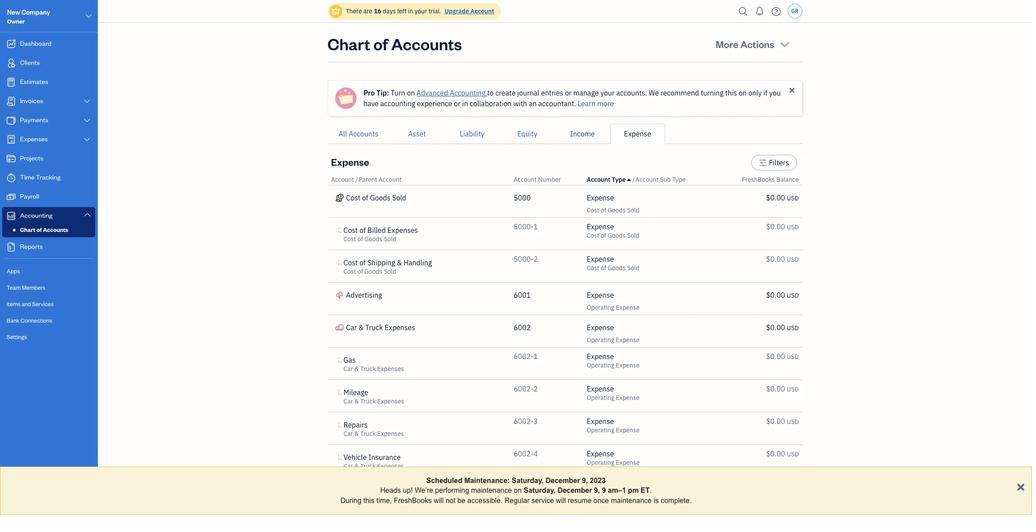 Task type: describe. For each thing, give the bounding box(es) containing it.
scheduled
[[427, 477, 463, 485]]

truck down advertising
[[365, 323, 383, 332]]

5
[[534, 482, 538, 491]]

gr button
[[788, 4, 803, 19]]

insurance
[[369, 453, 401, 462]]

are
[[364, 7, 373, 15]]

$0.00 for 6002-2
[[767, 385, 786, 394]]

once
[[594, 497, 609, 505]]

client image
[[6, 59, 16, 68]]

& inside vehicle insurance car & truck expenses
[[355, 463, 359, 471]]

1 will from the left
[[434, 497, 444, 505]]

expense operating expense for 6002-4
[[587, 450, 640, 467]]

vehicle for vehicle licensing
[[344, 486, 367, 495]]

apps
[[7, 268, 20, 275]]

& inside gas car & truck expenses
[[355, 365, 359, 373]]

× button
[[1017, 478, 1026, 495]]

projects
[[20, 154, 43, 162]]

freshbooks balance
[[743, 176, 799, 184]]

connections
[[21, 317, 52, 324]]

close image
[[788, 86, 797, 95]]

truck inside gas car & truck expenses
[[360, 365, 376, 373]]

0 vertical spatial 9,
[[582, 477, 588, 485]]

of inside chart of accounts link
[[37, 226, 42, 234]]

in inside to create journal entries or manage your accounts. we recommend turning this on only if  you have accounting experience or in collaboration with an accountant.
[[462, 99, 468, 108]]

cost of goods sold
[[346, 194, 407, 202]]

expense operating expense for 6002-1
[[587, 352, 640, 370]]

project image
[[6, 154, 16, 163]]

recommend
[[661, 89, 700, 97]]

expenses inside gas car & truck expenses
[[377, 365, 404, 373]]

main element
[[0, 0, 120, 516]]

×
[[1017, 478, 1026, 495]]

turning
[[701, 89, 724, 97]]

1 for 5000-
[[534, 222, 538, 231]]

2 for 5000-
[[534, 255, 538, 264]]

$0.00 for 6002
[[767, 323, 786, 332]]

cost of shipping & handling cost of goods sold
[[344, 259, 432, 276]]

chevron large down image for expenses
[[83, 136, 91, 143]]

is
[[654, 497, 659, 505]]

all
[[339, 129, 347, 138]]

expenses inside mileage car & truck expenses
[[377, 398, 404, 406]]

1 for 6002-
[[534, 352, 538, 361]]

6002- for 4
[[514, 450, 534, 459]]

this inside scheduled maintenance: saturday, december 9, 2023 heads up! we're performing maintenance on saturday, december 9, 9 am–1 pm et . during this time, freshbooks will not be accessible. regular service will resume once maintenance is complete.
[[364, 497, 375, 505]]

expense operating expense for 6001
[[587, 291, 640, 312]]

6002- for 3
[[514, 417, 534, 426]]

time,
[[377, 497, 392, 505]]

chevron large down image for accounting
[[83, 211, 91, 218]]

$0.00 usd for 5000-2
[[767, 255, 799, 264]]

gr
[[792, 8, 799, 14]]

pm
[[628, 487, 639, 495]]

usd for 6002-1
[[787, 353, 799, 361]]

usd for 6002-3
[[787, 418, 799, 426]]

reports
[[20, 242, 43, 251]]

more
[[716, 38, 739, 50]]

income button
[[555, 124, 610, 144]]

expenses inside vehicle licensing car & truck expenses
[[377, 495, 404, 503]]

billed
[[368, 226, 386, 235]]

et
[[641, 487, 650, 495]]

pro tip: turn on advanced accounting
[[364, 89, 486, 97]]

usd for 6001
[[787, 292, 799, 300]]

expense cost of goods sold for 1
[[587, 222, 640, 240]]

chart image
[[6, 212, 16, 221]]

0 vertical spatial or
[[565, 89, 572, 97]]

clients
[[20, 58, 40, 67]]

income
[[571, 129, 595, 138]]

time
[[20, 173, 35, 182]]

account / parent account
[[331, 176, 402, 184]]

reports link
[[2, 238, 95, 257]]

bank connections
[[7, 317, 52, 324]]

0 horizontal spatial in
[[408, 7, 413, 15]]

during
[[341, 497, 362, 505]]

6002-1
[[514, 352, 538, 361]]

$0.00 for 5000-1
[[767, 222, 786, 231]]

repairs
[[344, 421, 368, 430]]

$0.00 usd for 6002-1
[[767, 352, 799, 361]]

estimates link
[[2, 73, 95, 92]]

& inside repairs car & truck expenses
[[355, 430, 359, 438]]

left
[[398, 7, 407, 15]]

money image
[[6, 193, 16, 202]]

timer image
[[6, 174, 16, 182]]

truck inside mileage car & truck expenses
[[360, 398, 376, 406]]

expense image
[[6, 135, 16, 144]]

equity button
[[500, 124, 555, 144]]

advanced accounting link
[[417, 89, 488, 97]]

all accounts button
[[328, 124, 390, 144]]

payments
[[20, 116, 48, 124]]

$0.00 usd for 6002
[[767, 323, 799, 332]]

am–1
[[608, 487, 626, 495]]

account for account sub type
[[636, 176, 659, 184]]

chart of accounts inside main element
[[20, 226, 68, 234]]

upgrade account link
[[443, 7, 494, 15]]

your for manage
[[601, 89, 615, 97]]

1 / from the left
[[356, 176, 358, 184]]

filters button
[[752, 155, 798, 171]]

account for account type
[[587, 176, 611, 184]]

1 vertical spatial 9,
[[594, 487, 600, 495]]

up!
[[403, 487, 413, 495]]

2023
[[590, 477, 606, 485]]

report image
[[6, 243, 16, 252]]

journal
[[518, 89, 540, 97]]

payroll
[[20, 192, 39, 201]]

learn
[[578, 99, 596, 108]]

estimate image
[[6, 78, 16, 87]]

operating for 6002-4
[[587, 459, 615, 467]]

bank
[[7, 317, 19, 324]]

account type
[[587, 176, 626, 184]]

licensing
[[369, 486, 399, 495]]

account for account / parent account
[[331, 176, 354, 184]]

items and services link
[[2, 297, 95, 312]]

car up gas
[[346, 323, 357, 332]]

gas car & truck expenses
[[344, 356, 404, 373]]

apps link
[[2, 264, 95, 279]]

team members link
[[2, 280, 95, 296]]

projects link
[[2, 150, 95, 168]]

on inside scheduled maintenance: saturday, december 9, 2023 heads up! we're performing maintenance on saturday, december 9, 9 am–1 pm et . during this time, freshbooks will not be accessible. regular service will resume once maintenance is complete.
[[514, 487, 522, 495]]

tip:
[[377, 89, 389, 97]]

& inside cost of shipping & handling cost of goods sold
[[397, 259, 402, 267]]

create
[[496, 89, 516, 97]]

gas
[[344, 356, 356, 365]]

6002
[[514, 323, 531, 332]]

× dialog
[[0, 467, 1033, 516]]

mileage car & truck expenses
[[344, 388, 404, 406]]

1 type from the left
[[612, 176, 626, 184]]

resume
[[568, 497, 592, 505]]

new company owner
[[7, 8, 50, 25]]

0 horizontal spatial on
[[407, 89, 415, 97]]

5000-2
[[514, 255, 538, 264]]

manage
[[574, 89, 599, 97]]

we
[[649, 89, 659, 97]]

$0.00 for 6002-4
[[767, 450, 786, 459]]

this inside to create journal entries or manage your accounts. we recommend turning this on only if  you have accounting experience or in collaboration with an accountant.
[[726, 89, 737, 97]]

dashboard
[[20, 39, 51, 48]]

account type button
[[587, 176, 631, 184]]

chevrondown image
[[779, 38, 791, 50]]

expense operating expense for 6002-2
[[587, 385, 640, 402]]

on inside to create journal entries or manage your accounts. we recommend turning this on only if  you have accounting experience or in collaboration with an accountant.
[[739, 89, 747, 97]]

truck inside vehicle licensing car & truck expenses
[[360, 495, 376, 503]]

1 horizontal spatial freshbooks
[[743, 176, 775, 184]]

time tracking
[[20, 173, 61, 182]]

usd for 5000
[[787, 194, 799, 202]]

tracking
[[36, 173, 61, 182]]

more actions
[[716, 38, 775, 50]]

truck inside repairs car & truck expenses
[[360, 430, 376, 438]]

sub
[[660, 176, 671, 184]]

dashboard image
[[6, 40, 16, 48]]

chevron large down image inside payments link
[[83, 117, 91, 124]]



Task type: locate. For each thing, give the bounding box(es) containing it.
1 expense operating expense from the top
[[587, 291, 640, 312]]

truck down mileage
[[360, 398, 376, 406]]

1 $0.00 usd from the top
[[767, 194, 799, 202]]

your left trial.
[[415, 7, 427, 15]]

accounts.
[[617, 89, 647, 97]]

car inside mileage car & truck expenses
[[344, 398, 353, 406]]

7 expense operating expense from the top
[[587, 482, 640, 500]]

8 $0.00 usd from the top
[[767, 417, 799, 426]]

asset
[[408, 129, 426, 138]]

account right parent
[[379, 176, 402, 184]]

3 $0.00 from the top
[[767, 255, 786, 264]]

we're
[[415, 487, 433, 495]]

5000-
[[514, 222, 534, 231], [514, 255, 534, 264]]

this right turning
[[726, 89, 737, 97]]

chevron large down image up chart of accounts link
[[83, 211, 91, 218]]

payment image
[[6, 116, 16, 125]]

notifications image
[[753, 2, 767, 20]]

1 vertical spatial chevron large down image
[[83, 117, 91, 124]]

1 vertical spatial expense cost of goods sold
[[587, 222, 640, 240]]

0 horizontal spatial chart
[[20, 226, 35, 234]]

in
[[408, 7, 413, 15], [462, 99, 468, 108]]

6 $0.00 usd from the top
[[767, 352, 799, 361]]

go to help image
[[770, 5, 784, 18]]

expense operating expense for 6002-5
[[587, 482, 640, 500]]

$0.00 for 6001
[[767, 291, 786, 300]]

to
[[488, 89, 494, 97]]

8 $0.00 from the top
[[767, 417, 786, 426]]

2 vertical spatial expense cost of goods sold
[[587, 255, 640, 272]]

1 vertical spatial this
[[364, 497, 375, 505]]

chart of accounts down the accounting link
[[20, 226, 68, 234]]

repairs car & truck expenses
[[344, 421, 404, 438]]

expenses inside vehicle insurance car & truck expenses
[[377, 463, 404, 471]]

4 $0.00 usd from the top
[[767, 291, 799, 300]]

all accounts
[[339, 129, 379, 138]]

5 usd from the top
[[787, 324, 799, 332]]

& inside vehicle licensing car & truck expenses
[[355, 495, 359, 503]]

car up during
[[344, 463, 353, 471]]

2 horizontal spatial on
[[739, 89, 747, 97]]

chevron large down image down payments link
[[83, 136, 91, 143]]

learn more
[[578, 99, 614, 108]]

crown image
[[331, 6, 341, 16]]

2 up the 3
[[534, 385, 538, 394]]

on up regular
[[514, 487, 522, 495]]

account left parent
[[331, 176, 354, 184]]

$0.00 for 5000
[[767, 194, 786, 202]]

1 expense cost of goods sold from the top
[[587, 194, 640, 214]]

$0.00 usd
[[767, 194, 799, 202], [767, 222, 799, 231], [767, 255, 799, 264], [767, 291, 799, 300], [767, 323, 799, 332], [767, 352, 799, 361], [767, 385, 799, 394], [767, 417, 799, 426], [767, 450, 799, 459]]

freshbooks down up!
[[394, 497, 432, 505]]

9, left 2023
[[582, 477, 588, 485]]

1 chevron large down image from the top
[[83, 98, 91, 105]]

0 horizontal spatial accounts
[[43, 226, 68, 234]]

16
[[374, 7, 382, 15]]

2 vertical spatial chevron large down image
[[83, 211, 91, 218]]

1 horizontal spatial will
[[556, 497, 566, 505]]

1 vertical spatial chart
[[20, 226, 35, 234]]

0 vertical spatial vehicle
[[344, 453, 367, 462]]

6002- for 1
[[514, 352, 534, 361]]

& up vehicle licensing car & truck expenses
[[355, 463, 359, 471]]

advertising
[[346, 291, 382, 300]]

5 $0.00 from the top
[[767, 323, 786, 332]]

3
[[534, 417, 538, 426]]

dashboard link
[[2, 35, 95, 53]]

operating for 6002-3
[[587, 427, 615, 435]]

2 5000- from the top
[[514, 255, 534, 264]]

chart down 'there'
[[328, 33, 370, 54]]

2 down 5000-1
[[534, 255, 538, 264]]

operating for 6002-2
[[587, 394, 615, 402]]

service
[[532, 497, 554, 505]]

vehicle
[[344, 453, 367, 462], [344, 486, 367, 495]]

& right 'shipping'
[[397, 259, 402, 267]]

2 usd from the top
[[787, 223, 799, 231]]

car inside repairs car & truck expenses
[[344, 430, 353, 438]]

invoices link
[[2, 93, 95, 111]]

9 $0.00 from the top
[[767, 450, 786, 459]]

7 usd from the top
[[787, 386, 799, 394]]

5000- for 1
[[514, 222, 534, 231]]

0 horizontal spatial or
[[454, 99, 461, 108]]

& down repairs
[[355, 430, 359, 438]]

filters
[[769, 158, 790, 167]]

caretup image
[[628, 176, 631, 183]]

0 vertical spatial accounts
[[391, 33, 462, 54]]

saturday,
[[512, 477, 544, 485], [524, 487, 556, 495]]

1 horizontal spatial chart of accounts
[[328, 33, 462, 54]]

accounts right all
[[349, 129, 379, 138]]

to create journal entries or manage your accounts. we recommend turning this on only if  you have accounting experience or in collaboration with an accountant.
[[364, 89, 781, 108]]

your for in
[[415, 7, 427, 15]]

account up 5000
[[514, 176, 537, 184]]

3 chevron large down image from the top
[[83, 211, 91, 218]]

0 vertical spatial 2
[[534, 255, 538, 264]]

goods inside cost of shipping & handling cost of goods sold
[[365, 268, 383, 276]]

chevron large down image
[[85, 11, 93, 21], [83, 117, 91, 124]]

1 vertical spatial your
[[601, 89, 615, 97]]

2 expense cost of goods sold from the top
[[587, 222, 640, 240]]

0 vertical spatial chevron large down image
[[85, 11, 93, 21]]

$0.00 usd for 6001
[[767, 291, 799, 300]]

1 vertical spatial accounting
[[20, 211, 53, 220]]

truck up mileage
[[360, 365, 376, 373]]

operating for 6002-1
[[587, 362, 615, 370]]

upgrade
[[445, 7, 469, 15]]

operating for 6002
[[587, 336, 615, 344]]

type
[[612, 176, 626, 184], [673, 176, 686, 184]]

saturday, up regular
[[512, 477, 544, 485]]

services
[[32, 301, 54, 308]]

6002-2
[[514, 385, 538, 394]]

3 expense operating expense from the top
[[587, 352, 640, 370]]

$0.00 usd for 5000
[[767, 194, 799, 202]]

1 horizontal spatial chart
[[328, 33, 370, 54]]

1 vertical spatial chart of accounts
[[20, 226, 68, 234]]

if
[[764, 89, 768, 97]]

2 chevron large down image from the top
[[83, 136, 91, 143]]

your up more
[[601, 89, 615, 97]]

chart of accounts down days
[[328, 33, 462, 54]]

shipping
[[368, 259, 395, 267]]

2 type from the left
[[673, 176, 686, 184]]

expense operating expense for 6002
[[587, 323, 640, 344]]

usd for 6002
[[787, 324, 799, 332]]

1 vertical spatial chevron large down image
[[83, 136, 91, 143]]

asset button
[[390, 124, 445, 144]]

2 operating from the top
[[587, 336, 615, 344]]

2 $0.00 from the top
[[767, 222, 786, 231]]

/ right caretup 'image'
[[633, 176, 635, 184]]

your inside to create journal entries or manage your accounts. we recommend turning this on only if  you have accounting experience or in collaboration with an accountant.
[[601, 89, 615, 97]]

0 vertical spatial chevron large down image
[[83, 98, 91, 105]]

type right the sub
[[673, 176, 686, 184]]

3 $0.00 usd from the top
[[767, 255, 799, 264]]

0 horizontal spatial chart of accounts
[[20, 226, 68, 234]]

accounts down there are 16 days left in your trial. upgrade account
[[391, 33, 462, 54]]

invoice image
[[6, 97, 16, 106]]

4 usd from the top
[[787, 292, 799, 300]]

& down mileage
[[355, 398, 359, 406]]

1 vertical spatial 5000-
[[514, 255, 534, 264]]

9
[[602, 487, 606, 495]]

accounts inside button
[[349, 129, 379, 138]]

2 expense operating expense from the top
[[587, 323, 640, 344]]

9,
[[582, 477, 588, 485], [594, 487, 600, 495]]

2 for 6002-
[[534, 385, 538, 394]]

freshbooks inside scheduled maintenance: saturday, december 9, 2023 heads up! we're performing maintenance on saturday, december 9, 9 am–1 pm et . during this time, freshbooks will not be accessible. regular service will resume once maintenance is complete.
[[394, 497, 432, 505]]

vehicle for vehicle insurance
[[344, 453, 367, 462]]

car inside vehicle licensing car & truck expenses
[[344, 495, 353, 503]]

car left time,
[[344, 495, 353, 503]]

usd for 5000-2
[[787, 256, 799, 264]]

0 vertical spatial freshbooks
[[743, 176, 775, 184]]

1 vertical spatial 2
[[534, 385, 538, 394]]

6002- down 6002 at the bottom of the page
[[514, 352, 534, 361]]

cost of billed expenses cost of goods sold
[[344, 226, 418, 243]]

in down advanced accounting link
[[462, 99, 468, 108]]

invoices
[[20, 97, 43, 105]]

1 horizontal spatial accounting
[[450, 89, 486, 97]]

equity
[[518, 129, 538, 138]]

1 vertical spatial 1
[[534, 352, 538, 361]]

3 6002- from the top
[[514, 417, 534, 426]]

0 vertical spatial december
[[546, 477, 580, 485]]

maintenance:
[[465, 477, 510, 485]]

sold inside "cost of billed expenses cost of goods sold"
[[384, 235, 397, 243]]

car
[[346, 323, 357, 332], [344, 365, 353, 373], [344, 398, 353, 406], [344, 430, 353, 438], [344, 463, 353, 471], [344, 495, 353, 503]]

0 vertical spatial chart of accounts
[[328, 33, 462, 54]]

accounts inside main element
[[43, 226, 68, 234]]

2 6002- from the top
[[514, 385, 534, 394]]

account right upgrade
[[471, 7, 494, 15]]

1 horizontal spatial /
[[633, 176, 635, 184]]

sold inside cost of shipping & handling cost of goods sold
[[384, 268, 397, 276]]

accounting inside main element
[[20, 211, 53, 220]]

payroll link
[[2, 188, 95, 206]]

1 horizontal spatial type
[[673, 176, 686, 184]]

account sub type
[[636, 176, 686, 184]]

car inside vehicle insurance car & truck expenses
[[344, 463, 353, 471]]

4 expense operating expense from the top
[[587, 385, 640, 402]]

in right left
[[408, 7, 413, 15]]

accountant.
[[539, 99, 576, 108]]

0 vertical spatial 5000-
[[514, 222, 534, 231]]

chevron large down image for invoices
[[83, 98, 91, 105]]

payments link
[[2, 112, 95, 130]]

search image
[[737, 5, 751, 18]]

expense cost of goods sold for 2
[[587, 255, 640, 272]]

operating for 6001
[[587, 304, 615, 312]]

5 operating from the top
[[587, 427, 615, 435]]

1 vertical spatial or
[[454, 99, 461, 108]]

6 operating from the top
[[587, 459, 615, 467]]

7 operating from the top
[[587, 492, 615, 500]]

truck left time,
[[360, 495, 376, 503]]

number
[[538, 176, 561, 184]]

1 up '5000-2'
[[534, 222, 538, 231]]

truck
[[365, 323, 383, 332], [360, 365, 376, 373], [360, 398, 376, 406], [360, 430, 376, 438], [360, 463, 376, 471], [360, 495, 376, 503]]

expenses inside main element
[[20, 135, 48, 143]]

1 vertical spatial december
[[558, 487, 592, 495]]

6 expense operating expense from the top
[[587, 450, 640, 467]]

2 vehicle from the top
[[344, 486, 367, 495]]

account left caretup 'image'
[[587, 176, 611, 184]]

3 expense cost of goods sold from the top
[[587, 255, 640, 272]]

members
[[22, 284, 45, 291]]

or up "accountant."
[[565, 89, 572, 97]]

account right caretup 'image'
[[636, 176, 659, 184]]

$0.00 usd for 6002-2
[[767, 385, 799, 394]]

vehicle licensing car & truck expenses
[[344, 486, 404, 503]]

1 horizontal spatial in
[[462, 99, 468, 108]]

car down gas
[[344, 365, 353, 373]]

chart inside main element
[[20, 226, 35, 234]]

an
[[529, 99, 537, 108]]

will right service in the right bottom of the page
[[556, 497, 566, 505]]

2 $0.00 usd from the top
[[767, 222, 799, 231]]

operating for 6002-5
[[587, 492, 615, 500]]

& inside mileage car & truck expenses
[[355, 398, 359, 406]]

goods
[[370, 194, 391, 202], [608, 206, 626, 214], [608, 232, 626, 240], [365, 235, 383, 243], [608, 264, 626, 272], [365, 268, 383, 276]]

and
[[22, 301, 31, 308]]

5 6002- from the top
[[514, 482, 534, 491]]

1 vehicle from the top
[[344, 453, 367, 462]]

items
[[7, 301, 20, 308]]

have
[[364, 99, 379, 108]]

1 6002- from the top
[[514, 352, 534, 361]]

experience
[[417, 99, 453, 108]]

1 horizontal spatial accounts
[[349, 129, 379, 138]]

maintenance
[[471, 487, 512, 495], [611, 497, 652, 505]]

6 $0.00 from the top
[[767, 352, 786, 361]]

accessible.
[[468, 497, 503, 505]]

$0.00 usd for 6002-3
[[767, 417, 799, 426]]

accounts down the accounting link
[[43, 226, 68, 234]]

1 5000- from the top
[[514, 222, 534, 231]]

0 vertical spatial chart
[[328, 33, 370, 54]]

will left not
[[434, 497, 444, 505]]

1 vertical spatial saturday,
[[524, 487, 556, 495]]

8 usd from the top
[[787, 418, 799, 426]]

0 horizontal spatial your
[[415, 7, 427, 15]]

usd for 6002-4
[[787, 451, 799, 459]]

9, left 9
[[594, 487, 600, 495]]

more actions button
[[708, 33, 799, 55]]

chart up 'reports'
[[20, 226, 35, 234]]

2 2 from the top
[[534, 385, 538, 394]]

0 horizontal spatial accounting
[[20, 211, 53, 220]]

this
[[726, 89, 737, 97], [364, 497, 375, 505]]

expenses inside "cost of billed expenses cost of goods sold"
[[388, 226, 418, 235]]

account for account number
[[514, 176, 537, 184]]

0 horizontal spatial /
[[356, 176, 358, 184]]

0 vertical spatial maintenance
[[471, 487, 512, 495]]

6002- up 6002-3
[[514, 385, 534, 394]]

2 / from the left
[[633, 176, 635, 184]]

accounting left to
[[450, 89, 486, 97]]

1 horizontal spatial your
[[601, 89, 615, 97]]

& down advertising
[[359, 323, 364, 332]]

expense operating expense
[[587, 291, 640, 312], [587, 323, 640, 344], [587, 352, 640, 370], [587, 385, 640, 402], [587, 417, 640, 435], [587, 450, 640, 467], [587, 482, 640, 500]]

expense operating expense for 6002-3
[[587, 417, 640, 435]]

$0.00 usd for 5000-1
[[767, 222, 799, 231]]

6002- for 5
[[514, 482, 534, 491]]

usd for 6002-2
[[787, 386, 799, 394]]

performing
[[435, 487, 469, 495]]

9 $0.00 usd from the top
[[767, 450, 799, 459]]

5000- down 5000-1
[[514, 255, 534, 264]]

freshbooks down settings icon
[[743, 176, 775, 184]]

5000- for 2
[[514, 255, 534, 264]]

vehicle up during
[[344, 486, 367, 495]]

$0.00 usd for 6002-4
[[767, 450, 799, 459]]

balance
[[777, 176, 799, 184]]

cost
[[346, 194, 361, 202], [587, 206, 600, 214], [344, 226, 358, 235], [587, 232, 600, 240], [344, 235, 356, 243], [344, 259, 358, 267], [587, 264, 600, 272], [344, 268, 356, 276]]

car down mileage
[[344, 398, 353, 406]]

0 horizontal spatial type
[[612, 176, 626, 184]]

6002- down 6002-2 on the bottom of the page
[[514, 417, 534, 426]]

0 vertical spatial saturday,
[[512, 477, 544, 485]]

3 operating from the top
[[587, 362, 615, 370]]

maintenance down pm
[[611, 497, 652, 505]]

settings image
[[760, 158, 768, 168]]

0 horizontal spatial this
[[364, 497, 375, 505]]

4 6002- from the top
[[514, 450, 534, 459]]

vehicle inside vehicle licensing car & truck expenses
[[344, 486, 367, 495]]

expenses link
[[2, 131, 95, 149]]

company
[[21, 8, 50, 16]]

5 $0.00 usd from the top
[[767, 323, 799, 332]]

there are 16 days left in your trial. upgrade account
[[346, 7, 494, 15]]

or down advanced accounting link
[[454, 99, 461, 108]]

9 usd from the top
[[787, 451, 799, 459]]

truck inside vehicle insurance car & truck expenses
[[360, 463, 376, 471]]

maintenance down maintenance:
[[471, 487, 512, 495]]

7 $0.00 from the top
[[767, 385, 786, 394]]

1 horizontal spatial 9,
[[594, 487, 600, 495]]

2 1 from the top
[[534, 352, 538, 361]]

6002- up 6002-5
[[514, 450, 534, 459]]

settings link
[[2, 330, 95, 345]]

5000- down 5000
[[514, 222, 534, 231]]

car down repairs
[[344, 430, 353, 438]]

/ left parent
[[356, 176, 358, 184]]

4 $0.00 from the top
[[767, 291, 786, 300]]

6002- for 2
[[514, 385, 534, 394]]

1 up 6002-2 on the bottom of the page
[[534, 352, 538, 361]]

5 expense operating expense from the top
[[587, 417, 640, 435]]

0 horizontal spatial will
[[434, 497, 444, 505]]

this left time,
[[364, 497, 375, 505]]

0 vertical spatial your
[[415, 7, 427, 15]]

1 horizontal spatial on
[[514, 487, 522, 495]]

1 vertical spatial freshbooks
[[394, 497, 432, 505]]

0 vertical spatial 1
[[534, 222, 538, 231]]

there
[[346, 7, 362, 15]]

vehicle left 'insurance'
[[344, 453, 367, 462]]

expense inside 'button'
[[624, 129, 652, 138]]

1 vertical spatial in
[[462, 99, 468, 108]]

on right turn
[[407, 89, 415, 97]]

car inside gas car & truck expenses
[[344, 365, 353, 373]]

1 usd from the top
[[787, 194, 799, 202]]

6002- up regular
[[514, 482, 534, 491]]

your
[[415, 7, 427, 15], [601, 89, 615, 97]]

type left caretup 'image'
[[612, 176, 626, 184]]

team members
[[7, 284, 45, 291]]

estimates
[[20, 77, 48, 86]]

usd for 5000-1
[[787, 223, 799, 231]]

saturday, up service in the right bottom of the page
[[524, 487, 556, 495]]

parent
[[359, 176, 377, 184]]

& left time,
[[355, 495, 359, 503]]

0 vertical spatial this
[[726, 89, 737, 97]]

3 usd from the top
[[787, 256, 799, 264]]

turn
[[391, 89, 405, 97]]

goods inside "cost of billed expenses cost of goods sold"
[[365, 235, 383, 243]]

1 horizontal spatial or
[[565, 89, 572, 97]]

2 horizontal spatial accounts
[[391, 33, 462, 54]]

chart
[[328, 33, 370, 54], [20, 226, 35, 234]]

$0.00 for 6002-3
[[767, 417, 786, 426]]

1 1 from the top
[[534, 222, 538, 231]]

2 vertical spatial accounts
[[43, 226, 68, 234]]

complete.
[[661, 497, 692, 505]]

0 horizontal spatial 9,
[[582, 477, 588, 485]]

1 vertical spatial maintenance
[[611, 497, 652, 505]]

chevron large down image down estimates link
[[83, 98, 91, 105]]

& down gas
[[355, 365, 359, 373]]

truck down 'insurance'
[[360, 463, 376, 471]]

0 vertical spatial in
[[408, 7, 413, 15]]

handling
[[404, 259, 432, 267]]

1 horizontal spatial maintenance
[[611, 497, 652, 505]]

7 $0.00 usd from the top
[[767, 385, 799, 394]]

1 vertical spatial vehicle
[[344, 486, 367, 495]]

expense button
[[610, 124, 666, 144]]

1 vertical spatial accounts
[[349, 129, 379, 138]]

expenses inside repairs car & truck expenses
[[377, 430, 404, 438]]

1 horizontal spatial this
[[726, 89, 737, 97]]

with
[[514, 99, 527, 108]]

accounting up chart of accounts link
[[20, 211, 53, 220]]

1 $0.00 from the top
[[767, 194, 786, 202]]

6 usd from the top
[[787, 353, 799, 361]]

owner
[[7, 18, 25, 25]]

6002-5
[[514, 482, 538, 491]]

$0.00 for 6002-1
[[767, 352, 786, 361]]

on left only
[[739, 89, 747, 97]]

days
[[383, 7, 396, 15]]

0 horizontal spatial maintenance
[[471, 487, 512, 495]]

freshbooks
[[743, 176, 775, 184], [394, 497, 432, 505]]

0 vertical spatial expense cost of goods sold
[[587, 194, 640, 214]]

2 will from the left
[[556, 497, 566, 505]]

6002-4
[[514, 450, 538, 459]]

liability button
[[445, 124, 500, 144]]

advanced
[[417, 89, 448, 97]]

0 vertical spatial accounting
[[450, 89, 486, 97]]

vehicle insurance car & truck expenses
[[344, 453, 404, 471]]

0 horizontal spatial freshbooks
[[394, 497, 432, 505]]

1 2 from the top
[[534, 255, 538, 264]]

chevron large down image
[[83, 98, 91, 105], [83, 136, 91, 143], [83, 211, 91, 218]]

vehicle inside vehicle insurance car & truck expenses
[[344, 453, 367, 462]]

$0.00 for 5000-2
[[767, 255, 786, 264]]

heads
[[381, 487, 401, 495]]

truck down repairs
[[360, 430, 376, 438]]

4 operating from the top
[[587, 394, 615, 402]]

1 operating from the top
[[587, 304, 615, 312]]



Task type: vqa. For each thing, say whether or not it's contained in the screenshot.


